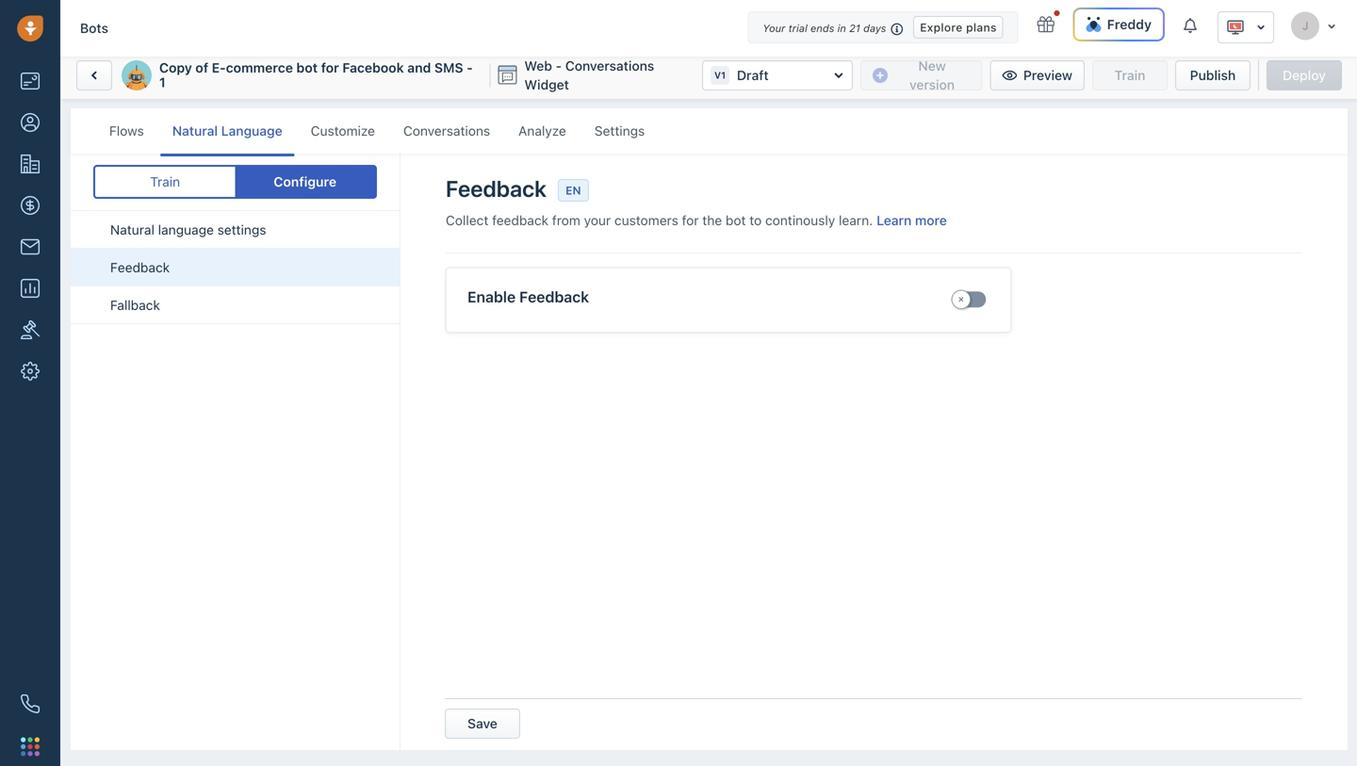 Task type: locate. For each thing, give the bounding box(es) containing it.
bell regular image
[[1184, 16, 1199, 34]]

ic_arrow_down image
[[1256, 21, 1266, 34], [1327, 21, 1336, 32]]

explore plans
[[920, 21, 997, 34]]

freddy button
[[1073, 8, 1165, 41]]

phone element
[[11, 685, 49, 723]]

missing translation "unavailable" for locale "en-us" image
[[1226, 18, 1245, 37]]

explore
[[920, 21, 963, 34]]

ic_info_icon image
[[891, 21, 904, 37]]

properties image
[[21, 320, 40, 339]]

ends
[[810, 22, 834, 34]]

21
[[849, 22, 860, 34]]

plans
[[966, 21, 997, 34]]

explore plans button
[[913, 16, 1003, 39]]

trial
[[788, 22, 807, 34]]

in
[[837, 22, 846, 34]]



Task type: describe. For each thing, give the bounding box(es) containing it.
your trial ends in 21 days
[[763, 22, 886, 34]]

bots
[[80, 20, 108, 36]]

your
[[763, 22, 785, 34]]

0 horizontal spatial ic_arrow_down image
[[1256, 21, 1266, 34]]

freddy
[[1107, 16, 1152, 32]]

1 horizontal spatial ic_arrow_down image
[[1327, 21, 1336, 32]]

days
[[863, 22, 886, 34]]

phone image
[[21, 695, 40, 713]]

freshworks switcher image
[[21, 737, 40, 756]]



Task type: vqa. For each thing, say whether or not it's contained in the screenshot.
The Freddy button
yes



